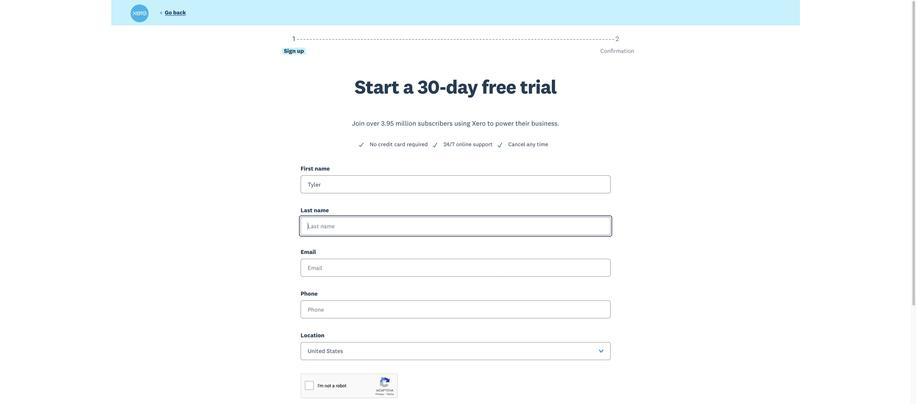 Task type: vqa. For each thing, say whether or not it's contained in the screenshot.
the name
yes



Task type: locate. For each thing, give the bounding box(es) containing it.
included image left "24/7"
[[433, 142, 438, 148]]

name
[[315, 165, 330, 172], [314, 207, 329, 214]]

first
[[301, 165, 314, 172]]

business.
[[532, 119, 560, 128]]

any
[[527, 141, 536, 148]]

time
[[537, 141, 549, 148]]

join over 3.95 million subscribers using xero to power their business.
[[352, 119, 560, 128]]

included image left no
[[359, 142, 364, 148]]

go
[[165, 9, 172, 16]]

phone
[[301, 290, 318, 298]]

xero homepage image
[[131, 4, 149, 22]]

location
[[301, 332, 325, 339]]

go back
[[165, 9, 186, 16]]

cancel
[[509, 141, 526, 148]]

card
[[394, 141, 406, 148]]

support
[[473, 141, 493, 148]]

2
[[616, 34, 619, 43]]

start a 30-day free trial region
[[132, 34, 779, 405]]

1 horizontal spatial included image
[[433, 142, 438, 148]]

xero
[[472, 119, 486, 128]]

required
[[407, 141, 428, 148]]

included image for no credit card required
[[359, 142, 364, 148]]

1 vertical spatial name
[[314, 207, 329, 214]]

name right first
[[315, 165, 330, 172]]

2 included image from the left
[[433, 142, 438, 148]]

free
[[482, 75, 516, 99]]

name right last
[[314, 207, 329, 214]]

1 included image from the left
[[359, 142, 364, 148]]

30-
[[418, 75, 446, 99]]

over
[[367, 119, 380, 128]]

name for first name
[[315, 165, 330, 172]]

3.95
[[381, 119, 394, 128]]

go back button
[[160, 9, 186, 18]]

0 horizontal spatial included image
[[359, 142, 364, 148]]

included image
[[359, 142, 364, 148], [433, 142, 438, 148]]

states
[[327, 348, 343, 355]]

last name
[[301, 207, 329, 214]]

sign
[[284, 47, 296, 55]]

using
[[455, 119, 471, 128]]

join
[[352, 119, 365, 128]]

million
[[396, 119, 416, 128]]

Last name text field
[[301, 217, 611, 235]]

0 vertical spatial name
[[315, 165, 330, 172]]

power
[[496, 119, 514, 128]]



Task type: describe. For each thing, give the bounding box(es) containing it.
first name
[[301, 165, 330, 172]]

cancel any time
[[509, 141, 549, 148]]

24/7
[[444, 141, 455, 148]]

trial
[[520, 75, 557, 99]]

Email email field
[[301, 259, 611, 277]]

back
[[173, 9, 186, 16]]

united states
[[308, 348, 343, 355]]

First name text field
[[301, 176, 611, 194]]

their
[[516, 119, 530, 128]]

no credit card required
[[370, 141, 428, 148]]

start
[[355, 75, 399, 99]]

up
[[297, 47, 304, 55]]

united
[[308, 348, 325, 355]]

credit
[[378, 141, 393, 148]]

online
[[456, 141, 472, 148]]

name for last name
[[314, 207, 329, 214]]

email
[[301, 249, 316, 256]]

subscribers
[[418, 119, 453, 128]]

1
[[293, 34, 295, 43]]

sign up
[[284, 47, 304, 55]]

included image for 24/7 online support
[[433, 142, 438, 148]]

last
[[301, 207, 313, 214]]

start a 30-day free trial
[[355, 75, 557, 99]]

Phone text field
[[301, 301, 611, 319]]

no
[[370, 141, 377, 148]]

confirmation
[[601, 47, 635, 55]]

a
[[403, 75, 414, 99]]

day
[[446, 75, 478, 99]]

24/7 online support
[[444, 141, 493, 148]]

included image
[[497, 142, 503, 148]]

steps group
[[132, 34, 779, 77]]

to
[[488, 119, 494, 128]]



